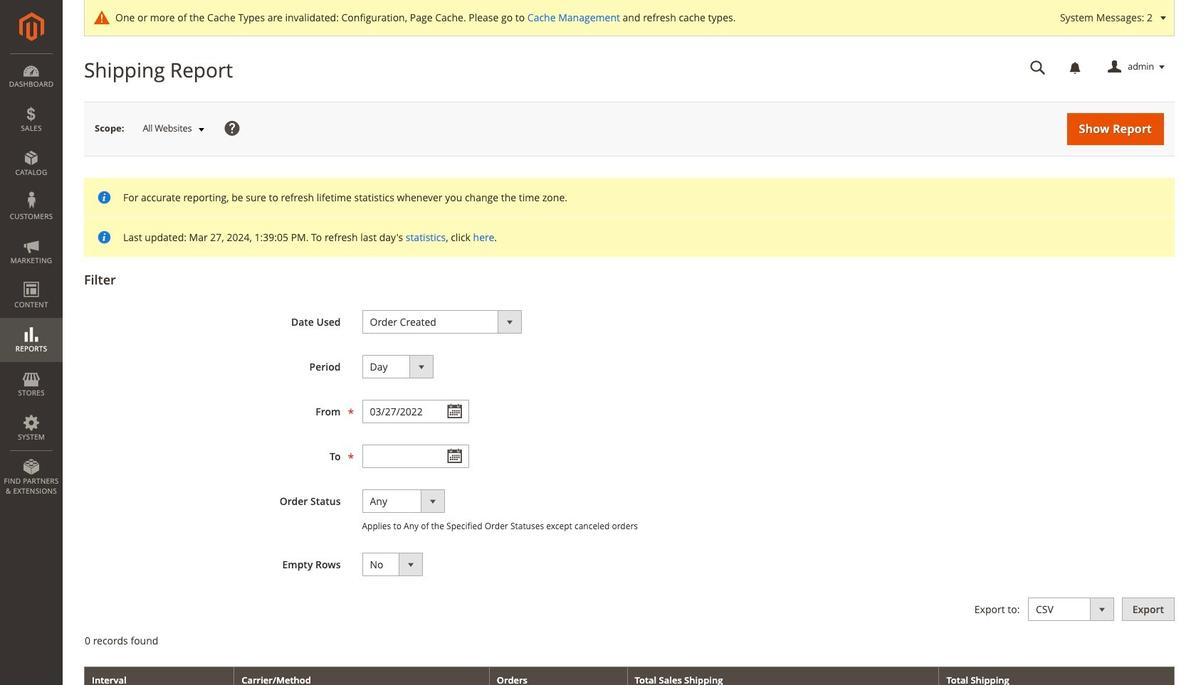 Task type: locate. For each thing, give the bounding box(es) containing it.
magento admin panel image
[[19, 12, 44, 41]]

menu bar
[[0, 53, 63, 504]]

None text field
[[1021, 55, 1056, 80], [362, 445, 469, 469], [1021, 55, 1056, 80], [362, 445, 469, 469]]

None text field
[[362, 400, 469, 424]]



